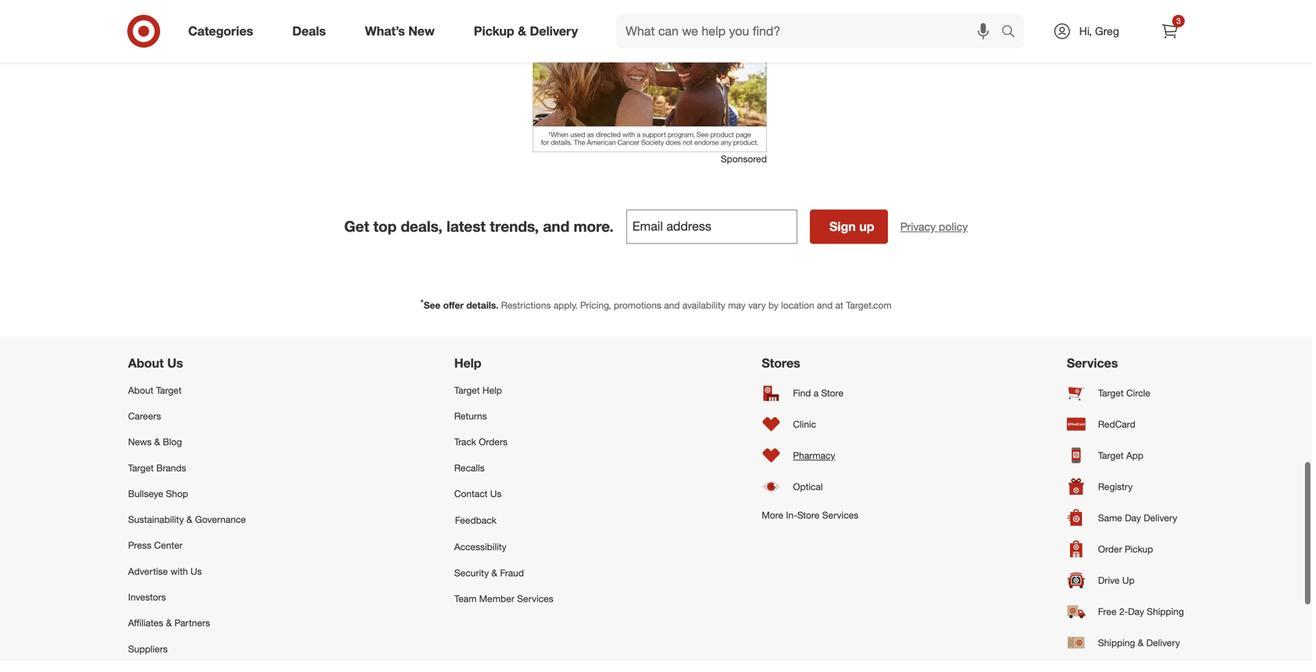 Task type: describe. For each thing, give the bounding box(es) containing it.
advertise with us
[[128, 557, 202, 569]]

us for contact us
[[490, 480, 502, 491]]

target.com
[[846, 291, 892, 303]]

delivery for same day delivery
[[1144, 504, 1178, 516]]

more in-store services
[[762, 501, 859, 513]]

& for affiliates
[[166, 609, 172, 621]]

suppliers link
[[128, 628, 246, 654]]

member
[[479, 585, 515, 597]]

affiliates & partners
[[128, 609, 210, 621]]

redcard link
[[1067, 400, 1185, 432]]

free 2-day shipping link
[[1067, 588, 1185, 619]]

policy
[[939, 211, 968, 225]]

3
[[1177, 16, 1181, 26]]

more
[[762, 501, 784, 513]]

sign up
[[830, 210, 875, 226]]

privacy
[[901, 211, 936, 225]]

categories link
[[175, 14, 273, 48]]

press center link
[[128, 525, 246, 550]]

up
[[860, 210, 875, 226]]

see
[[424, 291, 441, 303]]

restrictions
[[501, 291, 551, 303]]

affiliates & partners link
[[128, 602, 246, 628]]

center
[[154, 532, 183, 543]]

careers
[[128, 402, 161, 414]]

order
[[1099, 535, 1123, 547]]

find
[[793, 379, 811, 391]]

1 vertical spatial day
[[1129, 598, 1145, 609]]

target circle
[[1099, 379, 1151, 391]]

what's
[[365, 23, 405, 39]]

vary
[[749, 291, 766, 303]]

recalls link
[[455, 447, 554, 473]]

pricing,
[[581, 291, 611, 303]]

0 horizontal spatial and
[[543, 209, 570, 227]]

trends,
[[490, 209, 539, 227]]

investors
[[128, 583, 166, 595]]

blog
[[163, 428, 182, 440]]

feedback
[[455, 506, 497, 518]]

sign up button
[[810, 201, 888, 235]]

target for target app
[[1099, 441, 1124, 453]]

circle
[[1127, 379, 1151, 391]]

in-
[[786, 501, 798, 513]]

What can we help you find? suggestions appear below search field
[[617, 14, 1006, 48]]

press center
[[128, 532, 183, 543]]

search
[[995, 25, 1032, 40]]

find a store link
[[762, 369, 859, 400]]

same day delivery link
[[1067, 494, 1185, 525]]

with
[[171, 557, 188, 569]]

affiliates
[[128, 609, 163, 621]]

target circle link
[[1067, 369, 1185, 400]]

app
[[1127, 441, 1144, 453]]

us inside advertise with us link
[[191, 557, 202, 569]]

deals link
[[279, 14, 346, 48]]

stores
[[762, 347, 801, 363]]

1 horizontal spatial services
[[823, 501, 859, 513]]

2 horizontal spatial services
[[1067, 347, 1119, 363]]

bullseye shop
[[128, 480, 188, 491]]

recalls
[[455, 454, 485, 466]]

more.
[[574, 209, 614, 227]]

& for news
[[154, 428, 160, 440]]

target for target circle
[[1099, 379, 1124, 391]]

contact us
[[455, 480, 502, 491]]

target brands
[[128, 454, 186, 466]]

team member services
[[455, 585, 554, 597]]

about target link
[[128, 369, 246, 395]]

more in-store services link
[[762, 494, 859, 520]]

about target
[[128, 376, 182, 388]]

contact
[[455, 480, 488, 491]]

order pickup link
[[1067, 525, 1185, 557]]

categories
[[188, 23, 253, 39]]

privacy policy link
[[901, 210, 968, 226]]

governance
[[195, 506, 246, 517]]

deals
[[292, 23, 326, 39]]

press
[[128, 532, 152, 543]]

pharmacy
[[793, 441, 836, 453]]

1 horizontal spatial pickup
[[1125, 535, 1154, 547]]

greg
[[1096, 24, 1120, 38]]

help inside 'target help' 'link'
[[483, 376, 502, 388]]

1 horizontal spatial shipping
[[1147, 598, 1185, 609]]

pickup inside 'link'
[[474, 23, 515, 39]]

0 horizontal spatial help
[[455, 347, 482, 363]]

what's new link
[[352, 14, 455, 48]]

returns
[[455, 402, 487, 414]]

0 vertical spatial day
[[1126, 504, 1142, 516]]

latest
[[447, 209, 486, 227]]

promotions
[[614, 291, 662, 303]]

target app link
[[1067, 432, 1185, 463]]

partners
[[175, 609, 210, 621]]

shipping & delivery
[[1099, 629, 1181, 641]]



Task type: vqa. For each thing, say whether or not it's contained in the screenshot.
&
yes



Task type: locate. For each thing, give the bounding box(es) containing it.
security & fraud
[[455, 559, 524, 571]]

bullseye
[[128, 480, 163, 491]]

& for security
[[492, 559, 498, 571]]

target app
[[1099, 441, 1144, 453]]

feedback button
[[455, 499, 554, 526]]

2 vertical spatial delivery
[[1147, 629, 1181, 641]]

fraud
[[500, 559, 524, 571]]

about for about target
[[128, 376, 153, 388]]

team member services link
[[455, 578, 554, 604]]

pharmacy link
[[762, 432, 859, 463]]

1 vertical spatial about
[[128, 376, 153, 388]]

& inside 'link'
[[518, 23, 527, 39]]

day right same
[[1126, 504, 1142, 516]]

services down optical link
[[823, 501, 859, 513]]

same day delivery
[[1099, 504, 1178, 516]]

0 vertical spatial store
[[822, 379, 844, 391]]

shipping & delivery link
[[1067, 619, 1185, 650]]

a
[[814, 379, 819, 391]]

pickup & delivery link
[[461, 14, 598, 48]]

store down optical link
[[798, 501, 820, 513]]

top
[[374, 209, 397, 227]]

advertisement region
[[533, 0, 767, 144]]

track orders link
[[455, 421, 554, 447]]

about for about us
[[128, 347, 164, 363]]

0 vertical spatial about
[[128, 347, 164, 363]]

store for a
[[822, 379, 844, 391]]

1 vertical spatial delivery
[[1144, 504, 1178, 516]]

new
[[409, 23, 435, 39]]

pickup
[[474, 23, 515, 39], [1125, 535, 1154, 547]]

drive up
[[1099, 566, 1135, 578]]

help up target help
[[455, 347, 482, 363]]

target inside 'link'
[[455, 376, 480, 388]]

free 2-day shipping
[[1099, 598, 1185, 609]]

0 vertical spatial us
[[167, 347, 183, 363]]

help up returns link
[[483, 376, 502, 388]]

0 horizontal spatial pickup
[[474, 23, 515, 39]]

1 vertical spatial shipping
[[1099, 629, 1136, 641]]

sustainability & governance
[[128, 506, 246, 517]]

1 horizontal spatial help
[[483, 376, 502, 388]]

up
[[1123, 566, 1135, 578]]

registry link
[[1067, 463, 1185, 494]]

about up careers
[[128, 376, 153, 388]]

find a store
[[793, 379, 844, 391]]

drive up link
[[1067, 557, 1185, 588]]

us inside contact us link
[[490, 480, 502, 491]]

security & fraud link
[[455, 552, 554, 578]]

us up about target link
[[167, 347, 183, 363]]

0 vertical spatial help
[[455, 347, 482, 363]]

and left more.
[[543, 209, 570, 227]]

delivery inside 'link'
[[530, 23, 578, 39]]

order pickup
[[1099, 535, 1154, 547]]

optical link
[[762, 463, 859, 494]]

delivery for pickup & delivery
[[530, 23, 578, 39]]

and left at
[[817, 291, 833, 303]]

target left circle
[[1099, 379, 1124, 391]]

target for target help
[[455, 376, 480, 388]]

1 about from the top
[[128, 347, 164, 363]]

security
[[455, 559, 489, 571]]

pickup & delivery
[[474, 23, 578, 39]]

location
[[782, 291, 815, 303]]

0 vertical spatial shipping
[[1147, 598, 1185, 609]]

*
[[421, 289, 424, 299]]

shipping down 2-
[[1099, 629, 1136, 641]]

None text field
[[627, 201, 798, 235]]

team
[[455, 585, 477, 597]]

us right 'contact'
[[490, 480, 502, 491]]

0 horizontal spatial us
[[167, 347, 183, 363]]

investors link
[[128, 576, 246, 602]]

us for about us
[[167, 347, 183, 363]]

1 vertical spatial help
[[483, 376, 502, 388]]

0 horizontal spatial store
[[798, 501, 820, 513]]

us
[[167, 347, 183, 363], [490, 480, 502, 491], [191, 557, 202, 569]]

target up returns
[[455, 376, 480, 388]]

2 vertical spatial us
[[191, 557, 202, 569]]

redcard
[[1099, 410, 1136, 422]]

delivery
[[530, 23, 578, 39], [1144, 504, 1178, 516], [1147, 629, 1181, 641]]

pickup right new
[[474, 23, 515, 39]]

optical
[[793, 473, 823, 484]]

& for pickup
[[518, 23, 527, 39]]

services down fraud
[[517, 585, 554, 597]]

and
[[543, 209, 570, 227], [664, 291, 680, 303], [817, 291, 833, 303]]

brands
[[156, 454, 186, 466]]

1 horizontal spatial us
[[191, 557, 202, 569]]

availability
[[683, 291, 726, 303]]

day right free
[[1129, 598, 1145, 609]]

target help link
[[455, 369, 554, 395]]

3 link
[[1153, 14, 1188, 48]]

news & blog link
[[128, 421, 246, 447]]

returns link
[[455, 395, 554, 421]]

2 horizontal spatial and
[[817, 291, 833, 303]]

and left availability
[[664, 291, 680, 303]]

search button
[[995, 14, 1032, 52]]

target for target brands
[[128, 454, 154, 466]]

target
[[156, 376, 182, 388], [455, 376, 480, 388], [1099, 379, 1124, 391], [1099, 441, 1124, 453], [128, 454, 154, 466]]

contact us link
[[455, 473, 554, 499]]

advertise
[[128, 557, 168, 569]]

about up about target on the left bottom
[[128, 347, 164, 363]]

shipping
[[1147, 598, 1185, 609], [1099, 629, 1136, 641]]

& for sustainability
[[187, 506, 193, 517]]

registry
[[1099, 473, 1133, 484]]

track
[[455, 428, 476, 440]]

store for in-
[[798, 501, 820, 513]]

offer
[[443, 291, 464, 303]]

clinic
[[793, 410, 817, 422]]

advertise with us link
[[128, 550, 246, 576]]

1 vertical spatial us
[[490, 480, 502, 491]]

& for shipping
[[1138, 629, 1144, 641]]

target down news
[[128, 454, 154, 466]]

1 vertical spatial pickup
[[1125, 535, 1154, 547]]

0 vertical spatial delivery
[[530, 23, 578, 39]]

free
[[1099, 598, 1117, 609]]

1 vertical spatial services
[[823, 501, 859, 513]]

target brands link
[[128, 447, 246, 473]]

0 vertical spatial pickup
[[474, 23, 515, 39]]

2 horizontal spatial us
[[490, 480, 502, 491]]

deals,
[[401, 209, 443, 227]]

accessibility link
[[455, 526, 554, 552]]

store right a
[[822, 379, 844, 391]]

about us
[[128, 347, 183, 363]]

services up target circle
[[1067, 347, 1119, 363]]

sustainability & governance link
[[128, 499, 246, 525]]

1 vertical spatial store
[[798, 501, 820, 513]]

pickup right order
[[1125, 535, 1154, 547]]

sign
[[830, 210, 856, 226]]

orders
[[479, 428, 508, 440]]

0 vertical spatial services
[[1067, 347, 1119, 363]]

shipping up shipping & delivery
[[1147, 598, 1185, 609]]

privacy policy
[[901, 211, 968, 225]]

2 vertical spatial services
[[517, 585, 554, 597]]

drive
[[1099, 566, 1120, 578]]

us right with at bottom
[[191, 557, 202, 569]]

1 horizontal spatial store
[[822, 379, 844, 391]]

sustainability
[[128, 506, 184, 517]]

careers link
[[128, 395, 246, 421]]

2 about from the top
[[128, 376, 153, 388]]

0 horizontal spatial services
[[517, 585, 554, 597]]

delivery for shipping & delivery
[[1147, 629, 1181, 641]]

target down about us
[[156, 376, 182, 388]]

hi, greg
[[1080, 24, 1120, 38]]

1 horizontal spatial and
[[664, 291, 680, 303]]

get
[[344, 209, 369, 227]]

target left app
[[1099, 441, 1124, 453]]

about
[[128, 347, 164, 363], [128, 376, 153, 388]]

suppliers
[[128, 635, 168, 647]]

shop
[[166, 480, 188, 491]]

0 horizontal spatial shipping
[[1099, 629, 1136, 641]]



